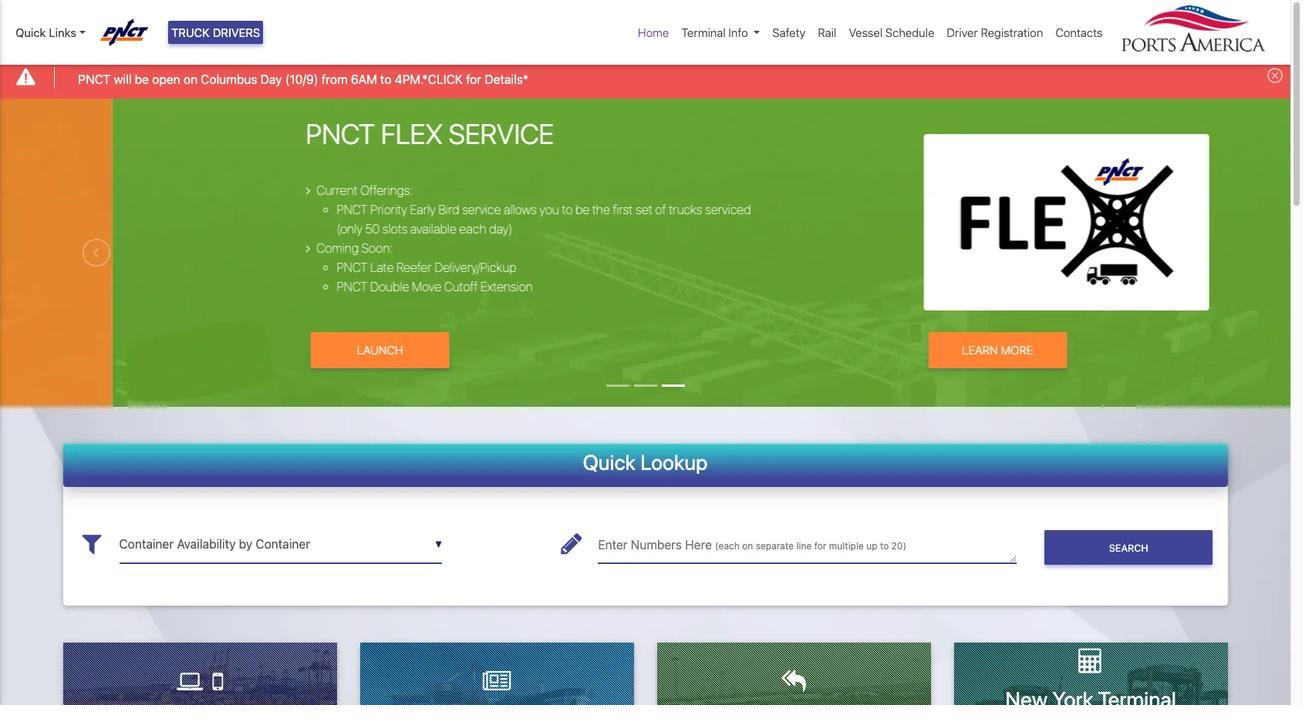 Task type: locate. For each thing, give the bounding box(es) containing it.
learn more
[[868, 343, 939, 357]]

quick for quick lookup
[[583, 450, 636, 475]]

1 horizontal spatial on
[[742, 541, 753, 552]]

you
[[446, 203, 465, 217]]

pnct left the "will"
[[78, 72, 110, 86]]

set
[[542, 203, 558, 217]]

0 vertical spatial to
[[380, 72, 392, 86]]

service
[[368, 203, 407, 217]]

quick
[[15, 25, 46, 39], [583, 450, 636, 475]]

soon:
[[268, 242, 299, 255]]

be inside current offerings: pnct priority early bird service allows you to be the first set of trucks serviced (only 50 slots available each day) coming soon: pnct late reefer delivery/pickup pnct double move cutoff extension
[[482, 203, 496, 217]]

multiple
[[829, 541, 864, 552]]

quick left links
[[15, 25, 46, 39]]

0 horizontal spatial be
[[135, 72, 149, 86]]

for left details*
[[466, 72, 482, 86]]

0 horizontal spatial on
[[184, 72, 198, 86]]

None text field
[[119, 526, 442, 564]]

1 vertical spatial to
[[468, 203, 479, 217]]

pnct will be open on columbus day (10/9) from 6am to 4pm.*click for details* alert
[[0, 57, 1291, 98]]

launch
[[263, 343, 309, 357]]

driver
[[947, 25, 978, 39]]

to
[[380, 72, 392, 86], [468, 203, 479, 217], [880, 541, 889, 552]]

learn more link
[[834, 333, 973, 368]]

enter numbers here (each on separate line for multiple up to 20)
[[598, 539, 907, 552]]

registration
[[981, 25, 1043, 39]]

day
[[261, 72, 282, 86]]

each
[[365, 222, 392, 236]]

1 horizontal spatial to
[[468, 203, 479, 217]]

20)
[[892, 541, 907, 552]]

bird
[[344, 203, 365, 217]]

None text field
[[598, 526, 1017, 564]]

be inside alert
[[135, 72, 149, 86]]

for inside enter numbers here (each on separate line for multiple up to 20)
[[814, 541, 827, 552]]

1 horizontal spatial be
[[482, 203, 496, 217]]

lookup
[[640, 450, 708, 475]]

1 vertical spatial quick
[[583, 450, 636, 475]]

from
[[322, 72, 348, 86]]

to right "6am"
[[380, 72, 392, 86]]

drivers
[[213, 25, 260, 39]]

home link
[[632, 18, 675, 47]]

to right up
[[880, 541, 889, 552]]

1 vertical spatial on
[[742, 541, 753, 552]]

1 horizontal spatial for
[[814, 541, 827, 552]]

info
[[729, 25, 748, 39]]

(10/9)
[[285, 72, 318, 86]]

slots
[[289, 222, 314, 236]]

terminal info
[[682, 25, 748, 39]]

for
[[466, 72, 482, 86], [814, 541, 827, 552]]

on
[[184, 72, 198, 86], [742, 541, 753, 552]]

to inside enter numbers here (each on separate line for multiple up to 20)
[[880, 541, 889, 552]]

cutoff
[[350, 280, 384, 294]]

(only
[[243, 222, 268, 236]]

of
[[561, 203, 572, 217]]

up
[[867, 541, 878, 552]]

0 vertical spatial on
[[184, 72, 198, 86]]

first
[[519, 203, 539, 217]]

on inside pnct will be open on columbus day (10/9) from 6am to 4pm.*click for details* link
[[184, 72, 198, 86]]

to inside current offerings: pnct priority early bird service allows you to be the first set of trucks serviced (only 50 slots available each day) coming soon: pnct late reefer delivery/pickup pnct double move cutoff extension
[[468, 203, 479, 217]]

service
[[355, 117, 460, 150]]

be left the
[[482, 203, 496, 217]]

the
[[498, 203, 516, 217]]

numbers
[[631, 539, 682, 552]]

pnct flex service
[[212, 117, 460, 150]]

links
[[49, 25, 76, 39]]

(each
[[715, 541, 740, 552]]

be
[[135, 72, 149, 86], [482, 203, 496, 217]]

1 vertical spatial be
[[482, 203, 496, 217]]

0 vertical spatial for
[[466, 72, 482, 86]]

line
[[797, 541, 812, 552]]

current
[[223, 184, 264, 198]]

be right the "will"
[[135, 72, 149, 86]]

quick left lookup
[[583, 450, 636, 475]]

0 horizontal spatial quick
[[15, 25, 46, 39]]

double
[[276, 280, 315, 294]]

vessel schedule link
[[843, 18, 941, 47]]

learn
[[868, 343, 904, 357]]

2 vertical spatial to
[[880, 541, 889, 552]]

to for pnct will be open on columbus day (10/9) from 6am to 4pm.*click for details*
[[380, 72, 392, 86]]

1 horizontal spatial quick
[[583, 450, 636, 475]]

early
[[316, 203, 342, 217]]

launch button
[[217, 333, 355, 368]]

vessel schedule
[[849, 25, 935, 39]]

on inside enter numbers here (each on separate line for multiple up to 20)
[[742, 541, 753, 552]]

home
[[638, 25, 669, 39]]

vessel
[[849, 25, 883, 39]]

rail
[[818, 25, 837, 39]]

details*
[[485, 72, 529, 86]]

coming
[[223, 242, 265, 255]]

pnct up (only
[[243, 203, 274, 217]]

rail link
[[812, 18, 843, 47]]

on for separate
[[742, 541, 753, 552]]

2 horizontal spatial to
[[880, 541, 889, 552]]

truck drivers
[[171, 25, 260, 39]]

to inside pnct will be open on columbus day (10/9) from 6am to 4pm.*click for details* link
[[380, 72, 392, 86]]

0 horizontal spatial for
[[466, 72, 482, 86]]

to right you
[[468, 203, 479, 217]]

pnct ready for future image
[[0, 98, 18, 493]]

on right (each
[[742, 541, 753, 552]]

0 horizontal spatial to
[[380, 72, 392, 86]]

on right 'open'
[[184, 72, 198, 86]]

separate
[[756, 541, 794, 552]]

reefer
[[303, 261, 338, 275]]

truck
[[171, 25, 210, 39]]

0 vertical spatial quick
[[15, 25, 46, 39]]

1 vertical spatial for
[[814, 541, 827, 552]]

priority
[[276, 203, 313, 217]]

0 vertical spatial be
[[135, 72, 149, 86]]

schedule
[[886, 25, 935, 39]]

pnct
[[78, 72, 110, 86], [212, 117, 281, 150], [243, 203, 274, 217], [243, 261, 274, 275], [243, 280, 274, 294]]

current offerings: pnct priority early bird service allows you to be the first set of trucks serviced (only 50 slots available each day) coming soon: pnct late reefer delivery/pickup pnct double move cutoff extension
[[223, 184, 657, 294]]

quick lookup
[[583, 450, 708, 475]]

for right the line
[[814, 541, 827, 552]]



Task type: vqa. For each thing, say whether or not it's contained in the screenshot.
for in Alert
yes



Task type: describe. For each thing, give the bounding box(es) containing it.
pnct left double
[[243, 280, 274, 294]]

▼
[[435, 539, 442, 551]]

driver registration link
[[941, 18, 1050, 47]]

day)
[[395, 222, 419, 236]]

more
[[907, 343, 939, 357]]

on for columbus
[[184, 72, 198, 86]]

will
[[114, 72, 132, 86]]

pnct down coming
[[243, 261, 274, 275]]

quick links
[[15, 25, 76, 39]]

50
[[271, 222, 286, 236]]

here
[[685, 539, 712, 552]]

terminal info link
[[675, 18, 766, 47]]

late
[[276, 261, 300, 275]]

trucks
[[575, 203, 608, 217]]

pnct will be open on columbus day (10/9) from 6am to 4pm.*click for details* link
[[78, 70, 529, 88]]

available
[[316, 222, 363, 236]]

move
[[318, 280, 347, 294]]

serviced
[[611, 203, 657, 217]]

pnct will be open on columbus day (10/9) from 6am to 4pm.*click for details*
[[78, 72, 529, 86]]

delivery/pickup
[[341, 261, 423, 275]]

offerings:
[[266, 184, 319, 198]]

quick for quick links
[[15, 25, 46, 39]]

to for enter numbers here (each on separate line for multiple up to 20)
[[880, 541, 889, 552]]

allows
[[410, 203, 443, 217]]

safety
[[773, 25, 806, 39]]

contacts
[[1056, 25, 1103, 39]]

search
[[1109, 543, 1149, 555]]

enter
[[598, 539, 628, 552]]

4pm.*click
[[395, 72, 463, 86]]

6am
[[351, 72, 377, 86]]

driver registration
[[947, 25, 1043, 39]]

flexible service image
[[18, 98, 1302, 493]]

quick links link
[[15, 24, 85, 41]]

pnct up current
[[212, 117, 281, 150]]

flex
[[287, 117, 349, 150]]

search button
[[1045, 531, 1213, 566]]

pnct inside alert
[[78, 72, 110, 86]]

terminal
[[682, 25, 726, 39]]

for inside pnct will be open on columbus day (10/9) from 6am to 4pm.*click for details* link
[[466, 72, 482, 86]]

open
[[152, 72, 180, 86]]

safety link
[[766, 18, 812, 47]]

columbus
[[201, 72, 257, 86]]

close image
[[1268, 68, 1283, 84]]

contacts link
[[1050, 18, 1109, 47]]

truck drivers link
[[168, 21, 263, 44]]

extension
[[387, 280, 439, 294]]



